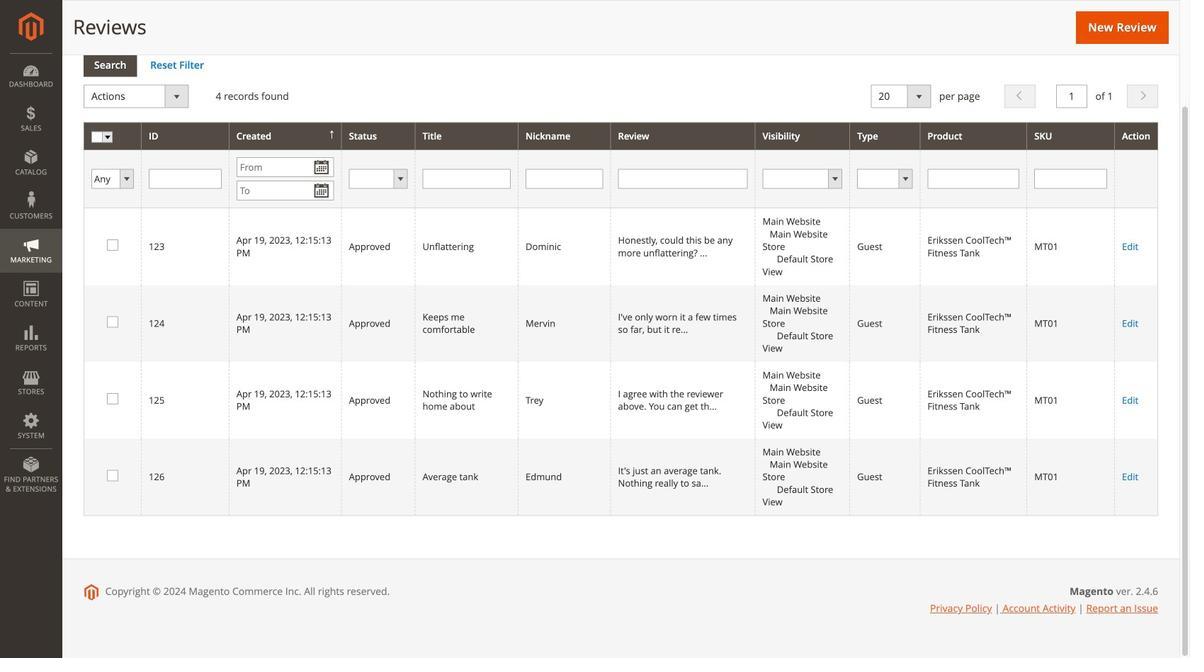 Task type: locate. For each thing, give the bounding box(es) containing it.
None checkbox
[[107, 240, 116, 249], [107, 316, 116, 326], [107, 393, 116, 402], [107, 240, 116, 249], [107, 316, 116, 326], [107, 393, 116, 402]]

None checkbox
[[107, 470, 116, 479]]

menu bar
[[0, 53, 62, 501]]

None text field
[[423, 169, 511, 189], [1035, 169, 1107, 189], [423, 169, 511, 189], [1035, 169, 1107, 189]]

None text field
[[1056, 85, 1088, 108], [149, 169, 222, 189], [526, 169, 603, 189], [618, 169, 748, 189], [928, 169, 1020, 189], [1056, 85, 1088, 108], [149, 169, 222, 189], [526, 169, 603, 189], [618, 169, 748, 189], [928, 169, 1020, 189]]

To text field
[[236, 181, 334, 201]]

magento admin panel image
[[19, 12, 44, 41]]



Task type: describe. For each thing, give the bounding box(es) containing it.
From text field
[[236, 157, 334, 177]]



